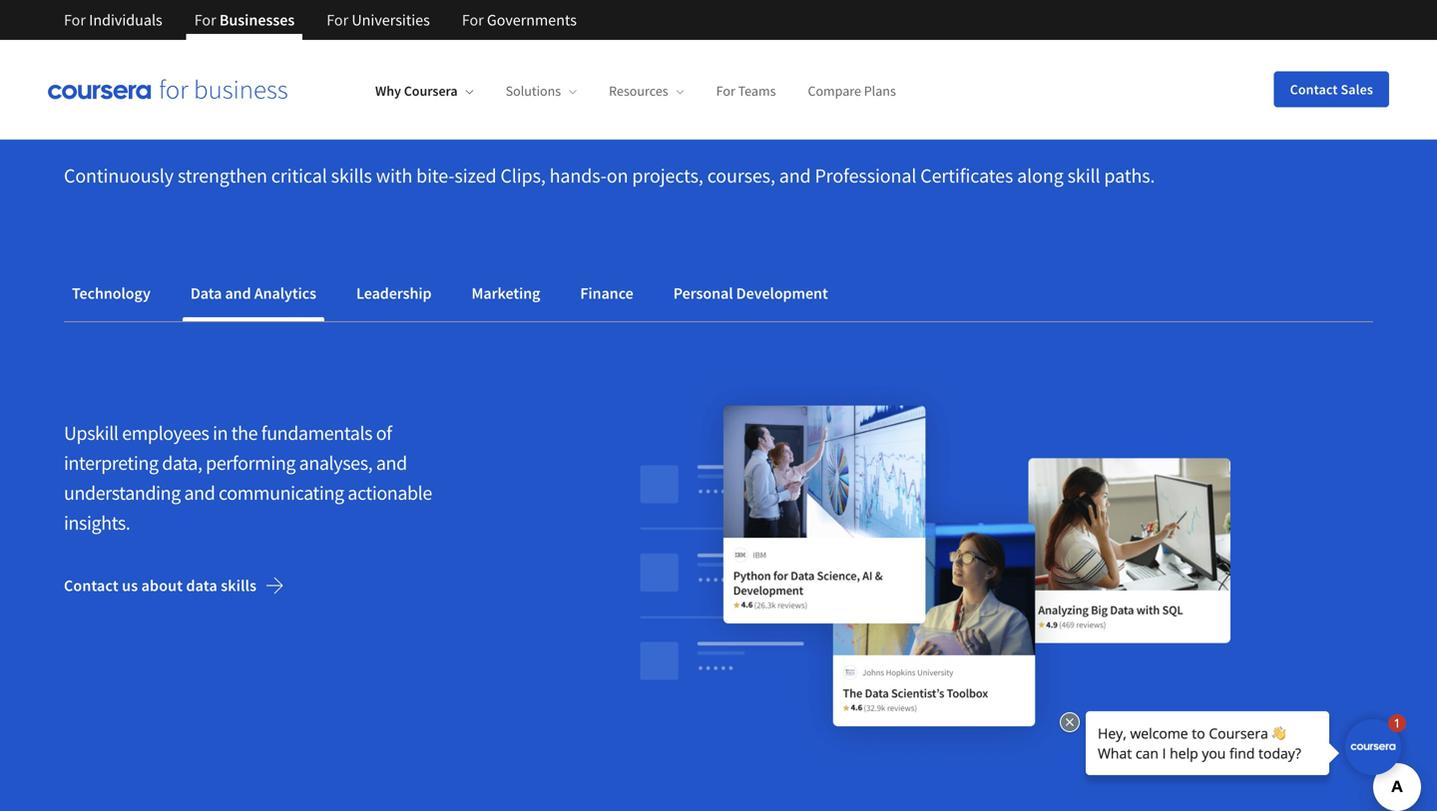 Task type: vqa. For each thing, say whether or not it's contained in the screenshot.
the left skills
yes



Task type: locate. For each thing, give the bounding box(es) containing it.
continuously
[[64, 163, 174, 188]]

for left businesses
[[194, 10, 216, 30]]

upskill
[[64, 421, 118, 446]]

demand
[[276, 84, 432, 139]]

resources link
[[609, 82, 684, 100]]

for for businesses
[[194, 10, 216, 30]]

contact for contact us about data skills
[[64, 576, 119, 596]]

data
[[186, 576, 217, 596]]

2 vertical spatial skills
[[221, 576, 257, 596]]

0 horizontal spatial contact
[[64, 576, 119, 596]]

0 vertical spatial skills
[[440, 84, 536, 139]]

skills up sized
[[440, 84, 536, 139]]

governments
[[487, 10, 577, 30]]

0 vertical spatial contact
[[1290, 80, 1338, 98]]

skills left the with
[[331, 163, 372, 188]]

for left governments
[[462, 10, 484, 30]]

0 horizontal spatial skills
[[221, 576, 257, 596]]

for governments
[[462, 10, 577, 30]]

for left teams at top right
[[716, 82, 736, 100]]

sized
[[455, 163, 497, 188]]

for for individuals
[[64, 10, 86, 30]]

develop in-demand skills
[[64, 84, 536, 139]]

compare plans link
[[808, 82, 896, 100]]

in
[[213, 421, 228, 446]]

for
[[64, 10, 86, 30], [194, 10, 216, 30], [327, 10, 349, 30], [462, 10, 484, 30], [716, 82, 736, 100]]

teams
[[738, 82, 776, 100]]

technology button
[[64, 270, 159, 317]]

marketing
[[472, 284, 540, 303]]

contact inside button
[[1290, 80, 1338, 98]]

strengthen
[[178, 163, 267, 188]]

and right data
[[225, 284, 251, 303]]

1 horizontal spatial skills
[[331, 163, 372, 188]]

us
[[122, 576, 138, 596]]

and
[[779, 163, 811, 188], [225, 284, 251, 303], [376, 451, 407, 476], [184, 481, 215, 506]]

interpreting
[[64, 451, 158, 476]]

for universities
[[327, 10, 430, 30]]

contact
[[1290, 80, 1338, 98], [64, 576, 119, 596]]

skill
[[1068, 163, 1101, 188]]

why
[[375, 82, 401, 100]]

analytics
[[254, 284, 316, 303]]

for for universities
[[327, 10, 349, 30]]

for teams
[[716, 82, 776, 100]]

skills
[[440, 84, 536, 139], [331, 163, 372, 188], [221, 576, 257, 596]]

hands-
[[550, 163, 607, 188]]

resources
[[609, 82, 668, 100]]

for left individuals
[[64, 10, 86, 30]]

1 vertical spatial contact
[[64, 576, 119, 596]]

why coursera link
[[375, 82, 474, 100]]

contact left us
[[64, 576, 119, 596]]

skills for critical
[[331, 163, 372, 188]]

skills right the data
[[221, 576, 257, 596]]

contact left sales
[[1290, 80, 1338, 98]]

contact for contact sales
[[1290, 80, 1338, 98]]

personal
[[674, 284, 733, 303]]

clips,
[[501, 163, 546, 188]]

personal development button
[[666, 270, 836, 317]]

analyses,
[[299, 451, 373, 476]]

leadership
[[356, 284, 432, 303]]

contact sales
[[1290, 80, 1374, 98]]

2 horizontal spatial skills
[[440, 84, 536, 139]]

the
[[231, 421, 258, 446]]

1 horizontal spatial contact
[[1290, 80, 1338, 98]]

paths.
[[1105, 163, 1155, 188]]

content data & analytics image image
[[546, 370, 1326, 770]]

for left 'universities'
[[327, 10, 349, 30]]

1 vertical spatial skills
[[331, 163, 372, 188]]



Task type: describe. For each thing, give the bounding box(es) containing it.
continuously strengthen critical skills with bite-sized clips, hands-on projects, courses, and professional certificates along skill paths.
[[64, 163, 1155, 188]]

finance
[[580, 284, 634, 303]]

bite-
[[416, 163, 455, 188]]

for for governments
[[462, 10, 484, 30]]

for individuals
[[64, 10, 162, 30]]

coursera for business image
[[48, 79, 288, 100]]

communicating
[[219, 481, 344, 506]]

individuals
[[89, 10, 162, 30]]

banner navigation
[[48, 0, 593, 40]]

data
[[190, 284, 222, 303]]

solutions link
[[506, 82, 577, 100]]

for businesses
[[194, 10, 295, 30]]

compare
[[808, 82, 861, 100]]

universities
[[352, 10, 430, 30]]

marketing button
[[464, 270, 548, 317]]

projects,
[[632, 163, 704, 188]]

data,
[[162, 451, 202, 476]]

sales
[[1341, 80, 1374, 98]]

data and analytics
[[190, 284, 316, 303]]

with
[[376, 163, 413, 188]]

and up the actionable
[[376, 451, 407, 476]]

courses,
[[707, 163, 776, 188]]

of
[[376, 421, 392, 446]]

critical
[[271, 163, 327, 188]]

personal development
[[674, 284, 828, 303]]

contact us about data skills
[[64, 576, 257, 596]]

and down data,
[[184, 481, 215, 506]]

fundamentals
[[261, 421, 373, 446]]

coursera
[[404, 82, 458, 100]]

data and analytics button
[[183, 270, 324, 317]]

develop
[[64, 84, 217, 139]]

and right courses,
[[779, 163, 811, 188]]

finance button
[[572, 270, 642, 317]]

and inside button
[[225, 284, 251, 303]]

actionable
[[348, 481, 432, 506]]

content tabs tab list
[[64, 270, 1374, 321]]

contact us about data skills link
[[64, 562, 301, 610]]

plans
[[864, 82, 896, 100]]

upskill employees in the fundamentals of interpreting data, performing analyses, and understanding and communicating actionable insights.
[[64, 421, 432, 536]]

on
[[607, 163, 628, 188]]

along
[[1017, 163, 1064, 188]]

contact sales button
[[1274, 71, 1390, 107]]

certificates
[[921, 163, 1014, 188]]

professional
[[815, 163, 917, 188]]

compare plans
[[808, 82, 896, 100]]

about
[[141, 576, 183, 596]]

employees
[[122, 421, 209, 446]]

technology
[[72, 284, 151, 303]]

insights.
[[64, 511, 130, 536]]

development
[[736, 284, 828, 303]]

performing
[[206, 451, 296, 476]]

why coursera
[[375, 82, 458, 100]]

businesses
[[219, 10, 295, 30]]

skills for demand
[[440, 84, 536, 139]]

for teams link
[[716, 82, 776, 100]]

solutions
[[506, 82, 561, 100]]

leadership button
[[348, 270, 440, 317]]

in-
[[226, 84, 276, 139]]

understanding
[[64, 481, 181, 506]]



